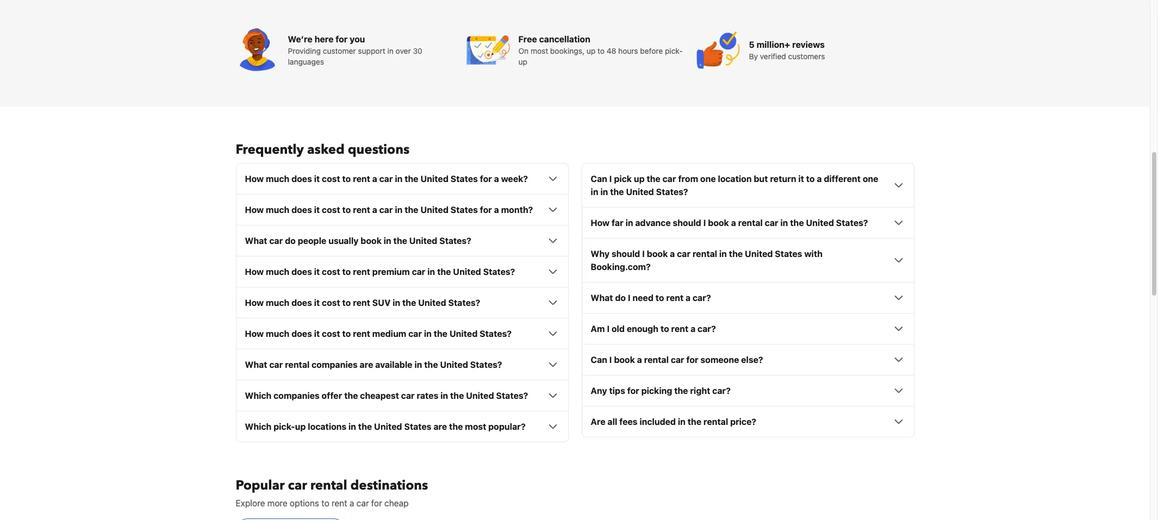 Task type: describe. For each thing, give the bounding box(es) containing it.
what for what do i need to rent a car?
[[591, 293, 613, 303]]

does for how much does it cost to rent a car in the united states for a week?
[[291, 174, 312, 184]]

we're
[[288, 34, 312, 44]]

rent down questions
[[353, 174, 370, 184]]

can i book a rental car for someone else? button
[[591, 354, 905, 367]]

why
[[591, 249, 610, 259]]

to down how much does it cost to rent suv in the united states? in the bottom of the page
[[342, 329, 351, 339]]

book inside can i book a rental car for someone else? dropdown button
[[614, 355, 635, 365]]

with
[[804, 249, 823, 259]]

a down enough
[[637, 355, 642, 365]]

destinations
[[350, 477, 428, 495]]

which for which pick-up locations in the united states are the most popular?
[[245, 422, 271, 432]]

for left someone
[[686, 355, 698, 365]]

all
[[608, 417, 617, 427]]

any
[[591, 386, 607, 396]]

pick- inside the free cancellation on most bookings, up to 48 hours before pick- up
[[665, 46, 683, 56]]

a left week?
[[494, 174, 499, 184]]

rental inside why should i book a car rental in the united states with booking.com?
[[693, 249, 717, 259]]

cost for how much does it cost to rent medium car in the united states?
[[322, 329, 340, 339]]

book inside how far in advance should i book a rental car in the united states? dropdown button
[[708, 218, 729, 228]]

rent inside 'popular car rental destinations explore more options to rent a car for cheap'
[[332, 499, 347, 508]]

car inside can i pick up the car from one location but return it to a different one in in the united states?
[[663, 174, 676, 184]]

more
[[267, 499, 288, 508]]

a up can i book a rental car for someone else?
[[691, 324, 695, 334]]

a inside can i pick up the car from one location but return it to a different one in in the united states?
[[817, 174, 822, 184]]

right
[[690, 386, 710, 396]]

states inside dropdown button
[[451, 205, 478, 215]]

a inside 'popular car rental destinations explore more options to rent a car for cheap'
[[350, 499, 354, 508]]

states? inside can i pick up the car from one location but return it to a different one in in the united states?
[[656, 187, 688, 197]]

booking.com?
[[591, 262, 651, 272]]

cost for how much does it cost to rent premium car in the united states?
[[322, 267, 340, 277]]

how much does it cost to rent medium car in the united states? button
[[245, 327, 559, 340]]

most inside the free cancellation on most bookings, up to 48 hours before pick- up
[[531, 46, 548, 56]]

we're here for you providing customer support in over 30 languages
[[288, 34, 422, 66]]

in inside are all fees included in the rental price? dropdown button
[[678, 417, 686, 427]]

a left month?
[[494, 205, 499, 215]]

to right the need
[[656, 293, 664, 303]]

enough
[[627, 324, 658, 334]]

which pick-up locations in the united states are the most popular?
[[245, 422, 526, 432]]

0 vertical spatial do
[[285, 236, 296, 246]]

free cancellation on most bookings, up to 48 hours before pick- up
[[518, 34, 683, 66]]

5 million+ reviews by verified customers
[[749, 40, 825, 61]]

why should i book a car rental in the united states with booking.com?
[[591, 249, 823, 272]]

car inside dropdown button
[[412, 267, 425, 277]]

the down right
[[688, 417, 701, 427]]

million+
[[757, 40, 790, 50]]

any tips for picking the right car? button
[[591, 385, 905, 398]]

bookings,
[[550, 46, 584, 56]]

i inside why should i book a car rental in the united states with booking.com?
[[642, 249, 645, 259]]

5 million+ reviews image
[[697, 28, 740, 72]]

book inside why should i book a car rental in the united states with booking.com?
[[647, 249, 668, 259]]

the down return
[[790, 218, 804, 228]]

rates
[[417, 391, 438, 401]]

much for how much does it cost to rent medium car in the united states?
[[266, 329, 289, 339]]

the inside why should i book a car rental in the united states with booking.com?
[[729, 249, 743, 259]]

popular car rental destinations explore more options to rent a car for cheap
[[236, 477, 428, 508]]

need
[[633, 293, 653, 303]]

it for how much does it cost to rent medium car in the united states?
[[314, 329, 320, 339]]

languages
[[288, 57, 324, 66]]

am i old enough to rent a car? button
[[591, 323, 905, 336]]

rent left suv
[[353, 298, 370, 308]]

asked
[[307, 141, 345, 159]]

much for how much does it cost to rent premium car in the united states?
[[266, 267, 289, 277]]

0 vertical spatial should
[[673, 218, 701, 228]]

cheap
[[384, 499, 409, 508]]

0 horizontal spatial are
[[360, 360, 373, 370]]

people
[[298, 236, 326, 246]]

premium
[[372, 267, 410, 277]]

by
[[749, 52, 758, 61]]

customer
[[323, 46, 356, 56]]

how for how much does it cost to rent medium car in the united states?
[[245, 329, 264, 339]]

what for what car rental companies are available in the united states?
[[245, 360, 267, 370]]

a down questions
[[372, 174, 377, 184]]

a down how much does it cost to rent a car in the united states for a week?
[[372, 205, 377, 215]]

how for how much does it cost to rent a car in the united states for a week?
[[245, 174, 264, 184]]

but
[[754, 174, 768, 184]]

states down rates
[[404, 422, 431, 432]]

available
[[375, 360, 412, 370]]

the down how much does it cost to rent a car in the united states for a month? dropdown button
[[393, 236, 407, 246]]

how far in advance should i book a rental car in the united states?
[[591, 218, 868, 228]]

am i old enough to rent a car?
[[591, 324, 716, 334]]

hours
[[618, 46, 638, 56]]

support
[[358, 46, 385, 56]]

should inside why should i book a car rental in the united states with booking.com?
[[612, 249, 640, 259]]

which companies offer the cheapest car rates  in the united states? button
[[245, 389, 559, 402]]

in inside we're here for you providing customer support in over 30 languages
[[387, 46, 394, 56]]

30
[[413, 46, 422, 56]]

the right pick on the top of page
[[647, 174, 660, 184]]

in inside the how much does it cost to rent premium car in the united states? dropdown button
[[427, 267, 435, 277]]

far
[[612, 218, 623, 228]]

how far in advance should i book a rental car in the united states? button
[[591, 217, 905, 230]]

old
[[612, 324, 625, 334]]

the down what car do people usually book in the united states? dropdown button
[[437, 267, 451, 277]]

picking
[[641, 386, 672, 396]]

popular
[[236, 477, 285, 495]]

what for what car do people usually book in the united states?
[[245, 236, 267, 246]]

for inside dropdown button
[[627, 386, 639, 396]]

i up why should i book a car rental in the united states with booking.com?
[[703, 218, 706, 228]]

before
[[640, 46, 663, 56]]

explore
[[236, 499, 265, 508]]

1 vertical spatial do
[[615, 293, 626, 303]]

how much does it cost to rent premium car in the united states? button
[[245, 265, 559, 279]]

it for how much does it cost to rent a car in the united states for a month?
[[314, 205, 320, 215]]

else?
[[741, 355, 763, 365]]

5
[[749, 40, 755, 50]]

in inside which companies offer the cheapest car rates  in the united states? dropdown button
[[440, 391, 448, 401]]

book inside what car do people usually book in the united states? dropdown button
[[361, 236, 382, 246]]

to left suv
[[342, 298, 351, 308]]

usually
[[328, 236, 359, 246]]

locations
[[308, 422, 346, 432]]

in inside how much does it cost to rent medium car in the united states? dropdown button
[[424, 329, 432, 339]]

over
[[396, 46, 411, 56]]

what do i need to rent a car?
[[591, 293, 711, 303]]

states left week?
[[451, 174, 478, 184]]

can for can i pick up the car from one location but return it to a different one in in the united states?
[[591, 174, 607, 184]]

car inside why should i book a car rental in the united states with booking.com?
[[677, 249, 690, 259]]

car? for what do i need to rent a car?
[[693, 293, 711, 303]]

on
[[518, 46, 529, 56]]

how much does it cost to rent suv in the united states? button
[[245, 296, 559, 310]]

am
[[591, 324, 605, 334]]

questions
[[348, 141, 410, 159]]

frequently asked questions
[[236, 141, 410, 159]]

most inside dropdown button
[[465, 422, 486, 432]]

how much does it cost to rent a car in the united states for a month?
[[245, 205, 533, 215]]

return
[[770, 174, 796, 184]]

pick
[[614, 174, 632, 184]]

1 one from the left
[[700, 174, 716, 184]]

medium
[[372, 329, 406, 339]]

location
[[718, 174, 752, 184]]

a inside why should i book a car rental in the united states with booking.com?
[[670, 249, 675, 259]]

can i book a rental car for someone else?
[[591, 355, 763, 365]]



Task type: vqa. For each thing, say whether or not it's contained in the screenshot.


Task type: locate. For each thing, give the bounding box(es) containing it.
up left 48
[[586, 46, 595, 56]]

1 vertical spatial most
[[465, 422, 486, 432]]

the
[[405, 174, 418, 184], [647, 174, 660, 184], [610, 187, 624, 197], [405, 205, 418, 215], [790, 218, 804, 228], [393, 236, 407, 246], [729, 249, 743, 259], [437, 267, 451, 277], [402, 298, 416, 308], [434, 329, 447, 339], [424, 360, 438, 370], [674, 386, 688, 396], [344, 391, 358, 401], [450, 391, 464, 401], [688, 417, 701, 427], [358, 422, 372, 432], [449, 422, 463, 432]]

for left cheap
[[371, 499, 382, 508]]

the up what car do people usually book in the united states? dropdown button
[[405, 205, 418, 215]]

can up any
[[591, 355, 607, 365]]

how much does it cost to rent a car in the united states for a week? button
[[245, 172, 559, 186]]

which companies offer the cheapest car rates  in the united states?
[[245, 391, 528, 401]]

3 much from the top
[[266, 267, 289, 277]]

month?
[[501, 205, 533, 215]]

which for which companies offer the cheapest car rates  in the united states?
[[245, 391, 271, 401]]

what car do people usually book in the united states?
[[245, 236, 471, 246]]

united inside why should i book a car rental in the united states with booking.com?
[[745, 249, 773, 259]]

cost
[[322, 174, 340, 184], [322, 205, 340, 215], [322, 267, 340, 277], [322, 298, 340, 308], [322, 329, 340, 339]]

much for how much does it cost to rent a car in the united states for a month?
[[266, 205, 289, 215]]

are all fees included in the rental price?
[[591, 417, 756, 427]]

to inside can i pick up the car from one location but return it to a different one in in the united states?
[[806, 174, 815, 184]]

can inside can i pick up the car from one location but return it to a different one in in the united states?
[[591, 174, 607, 184]]

for left month?
[[480, 205, 492, 215]]

2 vertical spatial what
[[245, 360, 267, 370]]

popular?
[[488, 422, 526, 432]]

the right suv
[[402, 298, 416, 308]]

i up booking.com?
[[642, 249, 645, 259]]

do left people
[[285, 236, 296, 246]]

are
[[591, 417, 605, 427]]

1 vertical spatial pick-
[[274, 422, 295, 432]]

1 horizontal spatial should
[[673, 218, 701, 228]]

most left popular? at bottom left
[[465, 422, 486, 432]]

price?
[[730, 417, 756, 427]]

1 vertical spatial companies
[[274, 391, 319, 401]]

fees
[[619, 417, 637, 427]]

can left pick on the top of page
[[591, 174, 607, 184]]

we're here for you image
[[236, 28, 279, 72]]

0 horizontal spatial pick-
[[274, 422, 295, 432]]

up down on
[[518, 57, 527, 66]]

i left pick on the top of page
[[609, 174, 612, 184]]

0 horizontal spatial most
[[465, 422, 486, 432]]

much inside dropdown button
[[266, 267, 289, 277]]

book down advance
[[647, 249, 668, 259]]

which inside which pick-up locations in the united states are the most popular? dropdown button
[[245, 422, 271, 432]]

cost for how much does it cost to rent suv in the united states?
[[322, 298, 340, 308]]

4 much from the top
[[266, 298, 289, 308]]

1 vertical spatial which
[[245, 422, 271, 432]]

companies up offer in the bottom left of the page
[[312, 360, 358, 370]]

a down advance
[[670, 249, 675, 259]]

states left month?
[[451, 205, 478, 215]]

what car do people usually book in the united states? button
[[245, 234, 559, 248]]

does inside dropdown button
[[291, 205, 312, 215]]

do left the need
[[615, 293, 626, 303]]

from
[[678, 174, 698, 184]]

the up rates
[[424, 360, 438, 370]]

how inside dropdown button
[[245, 205, 264, 215]]

i up tips
[[609, 355, 612, 365]]

rental
[[738, 218, 763, 228], [693, 249, 717, 259], [644, 355, 669, 365], [285, 360, 310, 370], [703, 417, 728, 427], [310, 477, 347, 495]]

do
[[285, 236, 296, 246], [615, 293, 626, 303]]

one
[[700, 174, 716, 184], [863, 174, 878, 184]]

i left old
[[607, 324, 610, 334]]

2 vertical spatial car?
[[712, 386, 731, 396]]

rent left the premium
[[353, 267, 370, 277]]

2 does from the top
[[291, 205, 312, 215]]

rent left medium
[[353, 329, 370, 339]]

included
[[640, 417, 676, 427]]

frequently
[[236, 141, 304, 159]]

which
[[245, 391, 271, 401], [245, 422, 271, 432]]

5 cost from the top
[[322, 329, 340, 339]]

i left the need
[[628, 293, 630, 303]]

the inside dropdown button
[[405, 205, 418, 215]]

2 which from the top
[[245, 422, 271, 432]]

in inside how much does it cost to rent suv in the united states? dropdown button
[[393, 298, 400, 308]]

one right different
[[863, 174, 878, 184]]

to down asked
[[342, 174, 351, 184]]

5 much from the top
[[266, 329, 289, 339]]

week?
[[501, 174, 528, 184]]

does for how much does it cost to rent a car in the united states for a month?
[[291, 205, 312, 215]]

1 vertical spatial what
[[591, 293, 613, 303]]

1 horizontal spatial are
[[433, 422, 447, 432]]

the down how much does it cost to rent suv in the united states? dropdown button
[[434, 329, 447, 339]]

what do i need to rent a car? button
[[591, 292, 905, 305]]

cost down usually
[[322, 267, 340, 277]]

how for how much does it cost to rent a car in the united states for a month?
[[245, 205, 264, 215]]

states
[[451, 174, 478, 184], [451, 205, 478, 215], [775, 249, 802, 259], [404, 422, 431, 432]]

in inside why should i book a car rental in the united states with booking.com?
[[719, 249, 727, 259]]

offer
[[322, 391, 342, 401]]

in inside how much does it cost to rent a car in the united states for a week? dropdown button
[[395, 174, 403, 184]]

states?
[[656, 187, 688, 197], [836, 218, 868, 228], [439, 236, 471, 246], [483, 267, 515, 277], [448, 298, 480, 308], [480, 329, 512, 339], [470, 360, 502, 370], [496, 391, 528, 401]]

states? inside dropdown button
[[483, 267, 515, 277]]

1 horizontal spatial one
[[863, 174, 878, 184]]

1 much from the top
[[266, 174, 289, 184]]

which inside which companies offer the cheapest car rates  in the united states? dropdown button
[[245, 391, 271, 401]]

one right the from
[[700, 174, 716, 184]]

free
[[518, 34, 537, 44]]

in inside what car rental companies are available in the united states? dropdown button
[[414, 360, 422, 370]]

the down how far in advance should i book a rental car in the united states?
[[729, 249, 743, 259]]

pick- left locations
[[274, 422, 295, 432]]

much inside dropdown button
[[266, 205, 289, 215]]

0 vertical spatial pick-
[[665, 46, 683, 56]]

car? for am i old enough to rent a car?
[[698, 324, 716, 334]]

providing
[[288, 46, 321, 56]]

the right offer in the bottom left of the page
[[344, 391, 358, 401]]

how
[[245, 174, 264, 184], [245, 205, 264, 215], [591, 218, 610, 228], [245, 267, 264, 277], [245, 298, 264, 308], [245, 329, 264, 339]]

the left popular? at bottom left
[[449, 422, 463, 432]]

4 cost from the top
[[322, 298, 340, 308]]

most
[[531, 46, 548, 56], [465, 422, 486, 432]]

in
[[387, 46, 394, 56], [395, 174, 403, 184], [591, 187, 598, 197], [600, 187, 608, 197], [395, 205, 403, 215], [626, 218, 633, 228], [780, 218, 788, 228], [384, 236, 391, 246], [719, 249, 727, 259], [427, 267, 435, 277], [393, 298, 400, 308], [424, 329, 432, 339], [414, 360, 422, 370], [440, 391, 448, 401], [678, 417, 686, 427], [348, 422, 356, 432]]

1 does from the top
[[291, 174, 312, 184]]

in inside what car do people usually book in the united states? dropdown button
[[384, 236, 391, 246]]

1 cost from the top
[[322, 174, 340, 184]]

a down can i pick up the car from one location but return it to a different one in in the united states? at the right top
[[731, 218, 736, 228]]

it for how much does it cost to rent suv in the united states?
[[314, 298, 320, 308]]

how much does it cost to rent a car in the united states for a week?
[[245, 174, 528, 184]]

pick- right before
[[665, 46, 683, 56]]

the right rates
[[450, 391, 464, 401]]

much for how much does it cost to rent a car in the united states for a week?
[[266, 174, 289, 184]]

cancellation
[[539, 34, 590, 44]]

how for how much does it cost to rent premium car in the united states?
[[245, 267, 264, 277]]

does for how much does it cost to rent suv in the united states?
[[291, 298, 312, 308]]

the left right
[[674, 386, 688, 396]]

0 horizontal spatial should
[[612, 249, 640, 259]]

for inside we're here for you providing customer support in over 30 languages
[[336, 34, 348, 44]]

should right advance
[[673, 218, 701, 228]]

free cancellation image
[[466, 28, 510, 72]]

book down old
[[614, 355, 635, 365]]

5 does from the top
[[291, 329, 312, 339]]

the down the cheapest
[[358, 422, 372, 432]]

0 vertical spatial which
[[245, 391, 271, 401]]

up inside can i pick up the car from one location but return it to a different one in in the united states?
[[634, 174, 645, 184]]

book up why should i book a car rental in the united states with booking.com?
[[708, 218, 729, 228]]

0 vertical spatial most
[[531, 46, 548, 56]]

to down usually
[[342, 267, 351, 277]]

how much does it cost to rent medium car in the united states?
[[245, 329, 512, 339]]

it inside dropdown button
[[314, 205, 320, 215]]

0 vertical spatial what
[[245, 236, 267, 246]]

states inside why should i book a car rental in the united states with booking.com?
[[775, 249, 802, 259]]

rental inside 'popular car rental destinations explore more options to rent a car for cheap'
[[310, 477, 347, 495]]

can
[[591, 174, 607, 184], [591, 355, 607, 365]]

car? inside am i old enough to rent a car? dropdown button
[[698, 324, 716, 334]]

how much does it cost to rent a car in the united states for a month? button
[[245, 203, 559, 217]]

the up how much does it cost to rent a car in the united states for a month? dropdown button
[[405, 174, 418, 184]]

rent up can i book a rental car for someone else?
[[671, 324, 688, 334]]

a down destinations
[[350, 499, 354, 508]]

0 vertical spatial can
[[591, 174, 607, 184]]

up right pick on the top of page
[[634, 174, 645, 184]]

for
[[336, 34, 348, 44], [480, 174, 492, 184], [480, 205, 492, 215], [686, 355, 698, 365], [627, 386, 639, 396], [371, 499, 382, 508]]

i inside can i pick up the car from one location but return it to a different one in in the united states?
[[609, 174, 612, 184]]

rent up what car do people usually book in the united states?
[[353, 205, 370, 215]]

1 horizontal spatial do
[[615, 293, 626, 303]]

48
[[607, 46, 616, 56]]

it for how much does it cost to rent premium car in the united states?
[[314, 267, 320, 277]]

what car rental companies are available in the united states?
[[245, 360, 502, 370]]

cost for how much does it cost to rent a car in the united states for a week?
[[322, 174, 340, 184]]

what car rental companies are available in the united states? button
[[245, 358, 559, 371]]

different
[[824, 174, 861, 184]]

united inside can i pick up the car from one location but return it to a different one in in the united states?
[[626, 187, 654, 197]]

should up booking.com?
[[612, 249, 640, 259]]

up left locations
[[295, 422, 306, 432]]

for left week?
[[480, 174, 492, 184]]

0 horizontal spatial do
[[285, 236, 296, 246]]

car? inside what do i need to rent a car? dropdown button
[[693, 293, 711, 303]]

a
[[372, 174, 377, 184], [494, 174, 499, 184], [817, 174, 822, 184], [372, 205, 377, 215], [494, 205, 499, 215], [731, 218, 736, 228], [670, 249, 675, 259], [686, 293, 691, 303], [691, 324, 695, 334], [637, 355, 642, 365], [350, 499, 354, 508]]

for inside 'popular car rental destinations explore more options to rent a car for cheap'
[[371, 499, 382, 508]]

2 much from the top
[[266, 205, 289, 215]]

united inside dropdown button
[[420, 205, 448, 215]]

pick- inside dropdown button
[[274, 422, 295, 432]]

1 vertical spatial are
[[433, 422, 447, 432]]

companies inside what car rental companies are available in the united states? dropdown button
[[312, 360, 358, 370]]

the down pick on the top of page
[[610, 187, 624, 197]]

a down why should i book a car rental in the united states with booking.com?
[[686, 293, 691, 303]]

much for how much does it cost to rent suv in the united states?
[[266, 298, 289, 308]]

car? up someone
[[698, 324, 716, 334]]

car inside dropdown button
[[379, 205, 393, 215]]

in inside how much does it cost to rent a car in the united states for a month? dropdown button
[[395, 205, 403, 215]]

are down rates
[[433, 422, 447, 432]]

states left with
[[775, 249, 802, 259]]

most right on
[[531, 46, 548, 56]]

companies left offer in the bottom left of the page
[[274, 391, 319, 401]]

are all fees included in the rental price? button
[[591, 416, 905, 429]]

to right options in the bottom left of the page
[[321, 499, 329, 508]]

does for how much does it cost to rent premium car in the united states?
[[291, 267, 312, 277]]

any tips for picking the right car?
[[591, 386, 731, 396]]

to inside the free cancellation on most bookings, up to 48 hours before pick- up
[[597, 46, 605, 56]]

rent right the need
[[666, 293, 683, 303]]

to up usually
[[342, 205, 351, 215]]

4 does from the top
[[291, 298, 312, 308]]

which pick-up locations in the united states are the most popular? button
[[245, 420, 559, 433]]

0 vertical spatial companies
[[312, 360, 358, 370]]

it for how much does it cost to rent a car in the united states for a week?
[[314, 174, 320, 184]]

a left different
[[817, 174, 822, 184]]

advance
[[635, 218, 671, 228]]

how inside dropdown button
[[245, 267, 264, 277]]

rent inside dropdown button
[[353, 267, 370, 277]]

united
[[420, 174, 448, 184], [626, 187, 654, 197], [420, 205, 448, 215], [806, 218, 834, 228], [409, 236, 437, 246], [745, 249, 773, 259], [453, 267, 481, 277], [418, 298, 446, 308], [450, 329, 478, 339], [440, 360, 468, 370], [466, 391, 494, 401], [374, 422, 402, 432]]

how much does it cost to rent premium car in the united states?
[[245, 267, 515, 277]]

much
[[266, 174, 289, 184], [266, 205, 289, 215], [266, 267, 289, 277], [266, 298, 289, 308], [266, 329, 289, 339]]

options
[[290, 499, 319, 508]]

1 which from the top
[[245, 391, 271, 401]]

0 vertical spatial are
[[360, 360, 373, 370]]

1 horizontal spatial pick-
[[665, 46, 683, 56]]

2 cost from the top
[[322, 205, 340, 215]]

how much does it cost to rent suv in the united states?
[[245, 298, 480, 308]]

in inside which pick-up locations in the united states are the most popular? dropdown button
[[348, 422, 356, 432]]

to right return
[[806, 174, 815, 184]]

cost inside dropdown button
[[322, 205, 340, 215]]

cost left suv
[[322, 298, 340, 308]]

3 does from the top
[[291, 267, 312, 277]]

book
[[708, 218, 729, 228], [361, 236, 382, 246], [647, 249, 668, 259], [614, 355, 635, 365]]

customers
[[788, 52, 825, 61]]

to right enough
[[660, 324, 669, 334]]

rent inside dropdown button
[[353, 205, 370, 215]]

car
[[379, 174, 393, 184], [663, 174, 676, 184], [379, 205, 393, 215], [765, 218, 778, 228], [269, 236, 283, 246], [677, 249, 690, 259], [412, 267, 425, 277], [408, 329, 422, 339], [671, 355, 684, 365], [269, 360, 283, 370], [401, 391, 415, 401], [288, 477, 307, 495], [356, 499, 369, 508]]

should
[[673, 218, 701, 228], [612, 249, 640, 259]]

1 vertical spatial car?
[[698, 324, 716, 334]]

rent right options in the bottom left of the page
[[332, 499, 347, 508]]

1 vertical spatial should
[[612, 249, 640, 259]]

to
[[597, 46, 605, 56], [342, 174, 351, 184], [806, 174, 815, 184], [342, 205, 351, 215], [342, 267, 351, 277], [656, 293, 664, 303], [342, 298, 351, 308], [660, 324, 669, 334], [342, 329, 351, 339], [321, 499, 329, 508]]

3 cost from the top
[[322, 267, 340, 277]]

cost down asked
[[322, 174, 340, 184]]

united inside dropdown button
[[453, 267, 481, 277]]

to left 48
[[597, 46, 605, 56]]

cheapest
[[360, 391, 399, 401]]

book right usually
[[361, 236, 382, 246]]

does inside dropdown button
[[291, 267, 312, 277]]

cost down how much does it cost to rent suv in the united states? in the bottom of the page
[[322, 329, 340, 339]]

car? right right
[[712, 386, 731, 396]]

it inside can i pick up the car from one location but return it to a different one in in the united states?
[[798, 174, 804, 184]]

2 can from the top
[[591, 355, 607, 365]]

pick-
[[665, 46, 683, 56], [274, 422, 295, 432]]

cost inside dropdown button
[[322, 267, 340, 277]]

cost up usually
[[322, 205, 340, 215]]

1 can from the top
[[591, 174, 607, 184]]

why should i book a car rental in the united states with booking.com? button
[[591, 248, 905, 274]]

it inside dropdown button
[[314, 267, 320, 277]]

tips
[[609, 386, 625, 396]]

0 horizontal spatial one
[[700, 174, 716, 184]]

for right tips
[[627, 386, 639, 396]]

1 horizontal spatial most
[[531, 46, 548, 56]]

car?
[[693, 293, 711, 303], [698, 324, 716, 334], [712, 386, 731, 396]]

cost for how much does it cost to rent a car in the united states for a month?
[[322, 205, 340, 215]]

someone
[[701, 355, 739, 365]]

to inside 'popular car rental destinations explore more options to rent a car for cheap'
[[321, 499, 329, 508]]

for inside dropdown button
[[480, 205, 492, 215]]

companies inside which companies offer the cheapest car rates  in the united states? dropdown button
[[274, 391, 319, 401]]

1 vertical spatial can
[[591, 355, 607, 365]]

to inside dropdown button
[[342, 267, 351, 277]]

up
[[586, 46, 595, 56], [518, 57, 527, 66], [634, 174, 645, 184], [295, 422, 306, 432]]

how for how far in advance should i book a rental car in the united states?
[[591, 218, 610, 228]]

are left available on the bottom of the page
[[360, 360, 373, 370]]

verified
[[760, 52, 786, 61]]

to inside dropdown button
[[342, 205, 351, 215]]

0 vertical spatial car?
[[693, 293, 711, 303]]

car? down why should i book a car rental in the united states with booking.com?
[[693, 293, 711, 303]]

car? inside any tips for picking the right car? dropdown button
[[712, 386, 731, 396]]

it
[[314, 174, 320, 184], [798, 174, 804, 184], [314, 205, 320, 215], [314, 267, 320, 277], [314, 298, 320, 308], [314, 329, 320, 339]]

2 one from the left
[[863, 174, 878, 184]]

does for how much does it cost to rent medium car in the united states?
[[291, 329, 312, 339]]

how for how much does it cost to rent suv in the united states?
[[245, 298, 264, 308]]

can for can i book a rental car for someone else?
[[591, 355, 607, 365]]

you
[[350, 34, 365, 44]]

reviews
[[792, 40, 825, 50]]

for up the customer
[[336, 34, 348, 44]]

here
[[315, 34, 333, 44]]



